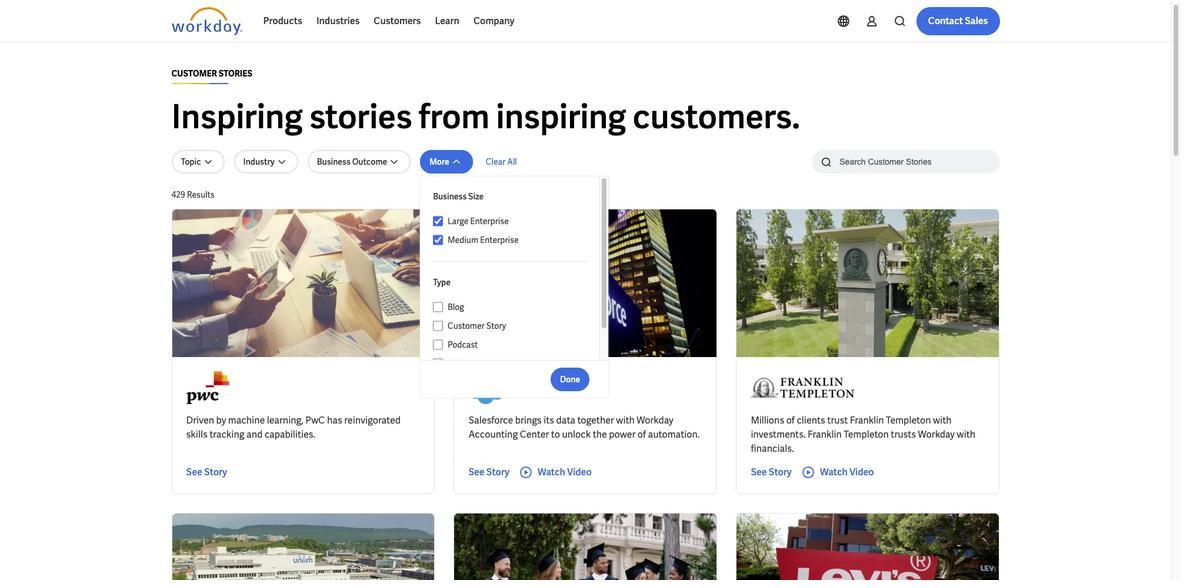 Task type: describe. For each thing, give the bounding box(es) containing it.
1 vertical spatial templeton
[[844, 429, 889, 441]]

story for 'see story' link associated with salesforce brings its data together with workday accounting center to unlock the power of automation.
[[487, 466, 510, 479]]

machine
[[228, 414, 265, 427]]

business outcome button
[[308, 150, 411, 174]]

video for millions of clients trust franklin templeton with investments. franklin templeton trusts workday with financials.
[[850, 466, 875, 479]]

see for salesforce brings its data together with workday accounting center to unlock the power of automation.
[[469, 466, 485, 479]]

has
[[327, 414, 343, 427]]

Search Customer Stories text field
[[833, 151, 977, 172]]

clear all
[[486, 157, 517, 167]]

center
[[520, 429, 550, 441]]

franklin templeton companies, llc image
[[751, 371, 855, 404]]

blog
[[448, 302, 464, 313]]

clients
[[797, 414, 826, 427]]

trust
[[828, 414, 848, 427]]

millions of clients trust franklin templeton with investments. franklin templeton trusts workday with financials.
[[751, 414, 976, 455]]

customers
[[374, 15, 421, 27]]

results
[[187, 190, 215, 200]]

see story link for salesforce brings its data together with workday accounting center to unlock the power of automation.
[[469, 466, 510, 480]]

all
[[508, 157, 517, 167]]

learn
[[435, 15, 460, 27]]

inspiring
[[496, 95, 627, 138]]

done
[[560, 374, 581, 385]]

done button
[[551, 368, 590, 391]]

business for business outcome
[[317, 157, 351, 167]]

investments.
[[751, 429, 806, 441]]

sales
[[966, 15, 989, 27]]

story down blog link
[[487, 321, 506, 331]]

company
[[474, 15, 515, 27]]

industries button
[[310, 7, 367, 35]]

automation.
[[648, 429, 700, 441]]

429
[[172, 190, 185, 200]]

customers button
[[367, 7, 428, 35]]

business outcome
[[317, 157, 387, 167]]

large
[[448, 216, 469, 227]]

salesforce.com image
[[469, 371, 516, 404]]

large enterprise link
[[443, 214, 589, 228]]

watch video link for franklin
[[802, 466, 875, 480]]

from
[[419, 95, 490, 138]]

story for millions of clients trust franklin templeton with investments. franklin templeton trusts workday with financials. 'see story' link
[[769, 466, 792, 479]]

inspiring stories from inspiring customers.
[[172, 95, 801, 138]]

and
[[247, 429, 263, 441]]

type
[[433, 277, 451, 288]]

more
[[430, 157, 450, 167]]

by
[[216, 414, 226, 427]]

driven
[[186, 414, 214, 427]]

industry button
[[234, 150, 298, 174]]

business size
[[433, 191, 484, 202]]

customer
[[448, 321, 485, 331]]

enterprise for large enterprise
[[471, 216, 509, 227]]

its
[[544, 414, 555, 427]]

stories
[[309, 95, 412, 138]]

topic
[[181, 157, 201, 167]]

podcast
[[448, 340, 478, 350]]

1 see story from the left
[[186, 466, 227, 479]]

to
[[552, 429, 560, 441]]

unlock
[[562, 429, 591, 441]]

topic button
[[172, 150, 225, 174]]

outcome
[[352, 157, 387, 167]]

1 see story link from the left
[[186, 466, 227, 480]]

contact
[[929, 15, 964, 27]]

products button
[[256, 7, 310, 35]]

with inside salesforce brings its data together with workday accounting center to unlock the power of automation.
[[616, 414, 635, 427]]

brings
[[515, 414, 542, 427]]

of inside salesforce brings its data together with workday accounting center to unlock the power of automation.
[[638, 429, 646, 441]]

customer stories
[[172, 68, 253, 79]]

reinvigorated
[[345, 414, 401, 427]]

together
[[578, 414, 614, 427]]

see story link for millions of clients trust franklin templeton with investments. franklin templeton trusts workday with financials.
[[751, 466, 792, 480]]

trusts
[[891, 429, 917, 441]]

customer
[[172, 68, 217, 79]]

watch video for templeton
[[821, 466, 875, 479]]

medium
[[448, 235, 479, 245]]

clear
[[486, 157, 506, 167]]

more button
[[420, 150, 473, 174]]

medium enterprise
[[448, 235, 519, 245]]

driven by machine learning, pwc has reinvigorated skills tracking and capabilities.
[[186, 414, 401, 441]]

capabilities.
[[265, 429, 316, 441]]



Task type: locate. For each thing, give the bounding box(es) containing it.
franklin
[[850, 414, 885, 427], [808, 429, 842, 441]]

see story
[[186, 466, 227, 479], [469, 466, 510, 479], [751, 466, 792, 479]]

tracking
[[210, 429, 245, 441]]

0 horizontal spatial with
[[616, 414, 635, 427]]

workday inside millions of clients trust franklin templeton with investments. franklin templeton trusts workday with financials.
[[919, 429, 955, 441]]

1 horizontal spatial see story link
[[469, 466, 510, 480]]

contact sales link
[[917, 7, 1000, 35]]

pricewaterhousecoopers global licensing services corporation (pwc) image
[[186, 371, 230, 404]]

2 horizontal spatial see
[[751, 466, 767, 479]]

watch down millions of clients trust franklin templeton with investments. franklin templeton trusts workday with financials. on the right bottom of page
[[821, 466, 848, 479]]

1 horizontal spatial see
[[469, 466, 485, 479]]

watch video for to
[[538, 466, 592, 479]]

1 vertical spatial of
[[638, 429, 646, 441]]

enterprise down large enterprise link
[[480, 235, 519, 245]]

enterprise
[[471, 216, 509, 227], [480, 235, 519, 245]]

429 results
[[172, 190, 215, 200]]

see down the accounting
[[469, 466, 485, 479]]

company button
[[467, 7, 522, 35]]

0 horizontal spatial see
[[186, 466, 202, 479]]

customers.
[[633, 95, 801, 138]]

2 see story link from the left
[[469, 466, 510, 480]]

go to the homepage image
[[172, 7, 242, 35]]

see story for salesforce brings its data together with workday accounting center to unlock the power of automation.
[[469, 466, 510, 479]]

business up large
[[433, 191, 467, 202]]

2 see from the left
[[469, 466, 485, 479]]

salesforce
[[469, 414, 513, 427]]

see for millions of clients trust franklin templeton with investments. franklin templeton trusts workday with financials.
[[751, 466, 767, 479]]

learn button
[[428, 7, 467, 35]]

0 horizontal spatial watch video
[[538, 466, 592, 479]]

learning,
[[267, 414, 304, 427]]

watch for center
[[538, 466, 566, 479]]

2 horizontal spatial see story
[[751, 466, 792, 479]]

video link
[[443, 357, 589, 371]]

story for first 'see story' link
[[204, 466, 227, 479]]

workday
[[637, 414, 674, 427], [919, 429, 955, 441]]

0 horizontal spatial workday
[[637, 414, 674, 427]]

1 vertical spatial business
[[433, 191, 467, 202]]

business inside button
[[317, 157, 351, 167]]

video down unlock
[[567, 466, 592, 479]]

1 watch video from the left
[[538, 466, 592, 479]]

business left outcome
[[317, 157, 351, 167]]

0 horizontal spatial business
[[317, 157, 351, 167]]

see down financials.
[[751, 466, 767, 479]]

see story link down the accounting
[[469, 466, 510, 480]]

industry
[[243, 157, 275, 167]]

0 vertical spatial business
[[317, 157, 351, 167]]

0 vertical spatial franklin
[[850, 414, 885, 427]]

story
[[487, 321, 506, 331], [204, 466, 227, 479], [487, 466, 510, 479], [769, 466, 792, 479]]

see
[[186, 466, 202, 479], [469, 466, 485, 479], [751, 466, 767, 479]]

0 horizontal spatial of
[[638, 429, 646, 441]]

see story down financials.
[[751, 466, 792, 479]]

contact sales
[[929, 15, 989, 27]]

industries
[[317, 15, 360, 27]]

templeton
[[887, 414, 932, 427], [844, 429, 889, 441]]

see story link
[[186, 466, 227, 480], [469, 466, 510, 480], [751, 466, 792, 480]]

video down podcast on the left of the page
[[448, 359, 469, 369]]

watch video link
[[519, 466, 592, 480], [802, 466, 875, 480]]

0 vertical spatial enterprise
[[471, 216, 509, 227]]

video down millions of clients trust franklin templeton with investments. franklin templeton trusts workday with financials. on the right bottom of page
[[850, 466, 875, 479]]

see down skills
[[186, 466, 202, 479]]

story down financials.
[[769, 466, 792, 479]]

1 horizontal spatial watch
[[821, 466, 848, 479]]

large enterprise
[[448, 216, 509, 227]]

0 horizontal spatial watch video link
[[519, 466, 592, 480]]

2 see story from the left
[[469, 466, 510, 479]]

story down tracking
[[204, 466, 227, 479]]

watch video link for center
[[519, 466, 592, 480]]

1 horizontal spatial see story
[[469, 466, 510, 479]]

see story link down skills
[[186, 466, 227, 480]]

podcast link
[[443, 338, 589, 352]]

financials.
[[751, 443, 795, 455]]

enterprise up medium enterprise
[[471, 216, 509, 227]]

see story down skills
[[186, 466, 227, 479]]

templeton up trusts
[[887, 414, 932, 427]]

0 vertical spatial of
[[787, 414, 795, 427]]

of right power
[[638, 429, 646, 441]]

with
[[616, 414, 635, 427], [934, 414, 952, 427], [957, 429, 976, 441]]

0 horizontal spatial see story
[[186, 466, 227, 479]]

customer story link
[[443, 319, 589, 333]]

None checkbox
[[433, 216, 443, 227], [433, 235, 443, 245], [433, 321, 443, 331], [433, 359, 443, 369], [433, 216, 443, 227], [433, 235, 443, 245], [433, 321, 443, 331], [433, 359, 443, 369]]

1 horizontal spatial franklin
[[850, 414, 885, 427]]

2 horizontal spatial with
[[957, 429, 976, 441]]

0 horizontal spatial watch
[[538, 466, 566, 479]]

watch down to
[[538, 466, 566, 479]]

story down the accounting
[[487, 466, 510, 479]]

the
[[593, 429, 607, 441]]

1 vertical spatial enterprise
[[480, 235, 519, 245]]

watch video
[[538, 466, 592, 479], [821, 466, 875, 479]]

1 horizontal spatial watch video
[[821, 466, 875, 479]]

blog link
[[443, 300, 589, 314]]

1 horizontal spatial video
[[567, 466, 592, 479]]

data
[[557, 414, 576, 427]]

1 see from the left
[[186, 466, 202, 479]]

2 watch video link from the left
[[802, 466, 875, 480]]

of inside millions of clients trust franklin templeton with investments. franklin templeton trusts workday with financials.
[[787, 414, 795, 427]]

enterprise for medium enterprise
[[480, 235, 519, 245]]

0 horizontal spatial video
[[448, 359, 469, 369]]

millions
[[751, 414, 785, 427]]

see story for millions of clients trust franklin templeton with investments. franklin templeton trusts workday with financials.
[[751, 466, 792, 479]]

0 vertical spatial templeton
[[887, 414, 932, 427]]

customer story
[[448, 321, 506, 331]]

3 see story from the left
[[751, 466, 792, 479]]

2 watch video from the left
[[821, 466, 875, 479]]

1 watch from the left
[[538, 466, 566, 479]]

salesforce brings its data together with workday accounting center to unlock the power of automation.
[[469, 414, 700, 441]]

see story link down financials.
[[751, 466, 792, 480]]

None checkbox
[[433, 302, 443, 313], [433, 340, 443, 350], [433, 302, 443, 313], [433, 340, 443, 350]]

1 horizontal spatial with
[[934, 414, 952, 427]]

franklin down "trust" on the bottom right of page
[[808, 429, 842, 441]]

watch for franklin
[[821, 466, 848, 479]]

of up investments.
[[787, 414, 795, 427]]

2 horizontal spatial see story link
[[751, 466, 792, 480]]

0 horizontal spatial franklin
[[808, 429, 842, 441]]

workday up the automation.
[[637, 414, 674, 427]]

power
[[609, 429, 636, 441]]

franklin right "trust" on the bottom right of page
[[850, 414, 885, 427]]

templeton down "trust" on the bottom right of page
[[844, 429, 889, 441]]

watch video down to
[[538, 466, 592, 479]]

0 horizontal spatial see story link
[[186, 466, 227, 480]]

3 see from the left
[[751, 466, 767, 479]]

1 vertical spatial workday
[[919, 429, 955, 441]]

inspiring
[[172, 95, 303, 138]]

1 vertical spatial franklin
[[808, 429, 842, 441]]

2 horizontal spatial video
[[850, 466, 875, 479]]

size
[[469, 191, 484, 202]]

1 horizontal spatial workday
[[919, 429, 955, 441]]

video
[[448, 359, 469, 369], [567, 466, 592, 479], [850, 466, 875, 479]]

business for business size
[[433, 191, 467, 202]]

stories
[[219, 68, 253, 79]]

0 vertical spatial workday
[[637, 414, 674, 427]]

2 watch from the left
[[821, 466, 848, 479]]

medium enterprise link
[[443, 233, 589, 247]]

1 horizontal spatial business
[[433, 191, 467, 202]]

1 watch video link from the left
[[519, 466, 592, 480]]

video for salesforce brings its data together with workday accounting center to unlock the power of automation.
[[567, 466, 592, 479]]

watch video link down millions of clients trust franklin templeton with investments. franklin templeton trusts workday with financials. on the right bottom of page
[[802, 466, 875, 480]]

watch video link down to
[[519, 466, 592, 480]]

workday right trusts
[[919, 429, 955, 441]]

skills
[[186, 429, 208, 441]]

accounting
[[469, 429, 518, 441]]

workday inside salesforce brings its data together with workday accounting center to unlock the power of automation.
[[637, 414, 674, 427]]

1 horizontal spatial of
[[787, 414, 795, 427]]

products
[[263, 15, 303, 27]]

3 see story link from the left
[[751, 466, 792, 480]]

1 horizontal spatial watch video link
[[802, 466, 875, 480]]

of
[[787, 414, 795, 427], [638, 429, 646, 441]]

clear all button
[[483, 150, 521, 174]]

pwc
[[306, 414, 325, 427]]

business
[[317, 157, 351, 167], [433, 191, 467, 202]]

see story down the accounting
[[469, 466, 510, 479]]

watch video down millions of clients trust franklin templeton with investments. franklin templeton trusts workday with financials. on the right bottom of page
[[821, 466, 875, 479]]



Task type: vqa. For each thing, say whether or not it's contained in the screenshot.
"in" within the A Leader In 2023 Gartner® Magic Quadrant™ For Cloud Erp For Service- Centric Enterprises
no



